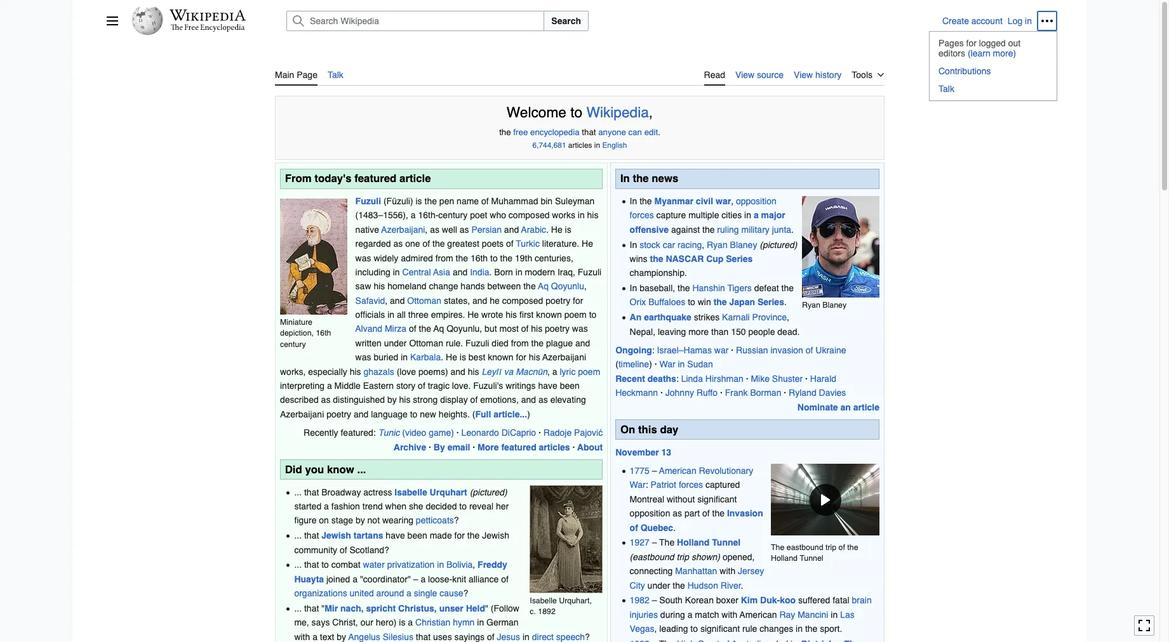 Task type: vqa. For each thing, say whether or not it's contained in the screenshot.
Aq inside the Aq Qoyunlu , Safavid , and Ottoman
yes



Task type: describe. For each thing, give the bounding box(es) containing it.
in up orix
[[630, 283, 637, 294]]

you
[[305, 464, 324, 476]]

las
[[841, 610, 855, 620]]

1 horizontal spatial azerbaijani
[[381, 225, 425, 235]]

for inside have been made for the jewish community of scotland?
[[455, 531, 465, 541]]

is inside . he is best known for his azerbaijani works, especially his
[[460, 353, 466, 363]]

0 vertical spatial :
[[652, 346, 655, 356]]

mike shuster
[[751, 374, 803, 384]]

trip inside 1927 – the holland tunnel (eastbound trip shown)
[[677, 553, 689, 563]]

blaney inside "in stock car racing , ryan blaney (pictured) wins the nascar cup series championship. in baseball, the hanshin tigers defeat the orix buffaloes to win the japan series ."
[[730, 240, 757, 250]]

trip inside the eastbound trip of the holland tunnel
[[826, 543, 837, 553]]

isabelle inside ... that  broadway actress isabelle urquhart (pictured) started a fashion trend when she decided to reveal her figure on stage by not wearing
[[395, 488, 427, 498]]

name
[[457, 196, 479, 206]]

the left the plague
[[531, 339, 544, 349]]

he for literature. he was widely admired from the 16th to the 19th centuries, including in
[[582, 239, 593, 249]]

0 vertical spatial series
[[726, 254, 753, 264]]

stock
[[640, 240, 661, 250]]

to up the free encyclopedia that anyone can edit . 6,744,681 articles in english
[[571, 105, 583, 121]]

1775
[[630, 466, 650, 476]]

the inside the free encyclopedia that anyone can edit . 6,744,681 articles in english
[[499, 128, 511, 138]]

in down ray mancini link
[[796, 625, 803, 635]]

miniature depiction, 16th century image
[[280, 199, 347, 315]]

talk link for main page
[[328, 62, 344, 85]]

the down hanshin tigers link
[[714, 298, 727, 308]]

poetry inside states, and he composed poetry for officials in all three empires. he wrote his first known poem to alvand mirza
[[546, 296, 571, 306]]

not
[[368, 516, 380, 526]]

that inside the free encyclopedia that anyone can edit . 6,744,681 articles in english
[[582, 128, 596, 138]]

in inside literature. he was widely admired from the 16th to the 19th centuries, including in
[[393, 267, 400, 278]]

poetry inside of the aq qoyunlu, but most of his poetry was written under ottoman rule. fuzuli died from the plague and was buried in
[[545, 324, 570, 334]]

during
[[661, 610, 685, 620]]

safavid link
[[355, 296, 385, 306]]

by inside 'ghazals (love poems) and his leylī va macnūn , a lyric poem interpreting a middle eastern story of tragic love. fuzuli's writings have been described as distinguished by his strong display of emotions, and as elevating azerbaijani poetry and language to new heights. ('
[[387, 395, 397, 406]]

he inside states, and he composed poetry for officials in all three empires. he wrote his first known poem to alvand mirza
[[468, 310, 479, 320]]

. right "military"
[[792, 225, 794, 235]]

the inside . he is regarded as one of the greatest poets of
[[433, 239, 445, 249]]

of up strong on the bottom
[[418, 381, 425, 391]]

anyone
[[599, 128, 626, 138]]

between
[[487, 282, 521, 292]]

figure
[[294, 516, 317, 526]]

can
[[629, 128, 642, 138]]

the up south
[[673, 581, 685, 591]]

ongoing link
[[616, 346, 652, 356]]

. he is best known for his azerbaijani works, especially his
[[280, 353, 586, 377]]

– for 1927
[[652, 538, 657, 548]]

in left 'direct'
[[523, 633, 530, 643]]

poem inside states, and he composed poetry for officials in all three empires. he wrote his first known poem to alvand mirza
[[565, 310, 587, 320]]

the right defeat
[[782, 283, 794, 294]]

ottoman inside aq qoyunlu , safavid , and ottoman
[[407, 296, 442, 306]]

homeland
[[388, 282, 427, 292]]

the inside captured montreal without significant opposition as part of the
[[712, 509, 725, 519]]

centuries,
[[535, 253, 574, 263]]

tunnel inside 1927 – the holland tunnel (eastbound trip shown)
[[712, 538, 741, 548]]

day
[[660, 424, 679, 436]]

" inside " (follow me, says christ, our hero) is a
[[485, 604, 489, 614]]

from
[[285, 172, 312, 185]]

harald heckmann
[[616, 374, 837, 398]]

joined
[[326, 575, 350, 585]]

... for ... that  broadway actress isabelle urquhart (pictured) started a fashion trend when she decided to reveal her figure on stage by not wearing
[[294, 488, 302, 498]]

hero)
[[376, 618, 397, 628]]

in for in the myanmar civil war ,
[[630, 196, 637, 206]]

sayings
[[455, 633, 485, 643]]

american inside american revolutionary war
[[659, 466, 697, 476]]

organizations united around a single cause link
[[294, 589, 463, 599]]

lyric poem link
[[560, 367, 601, 377]]

1 horizontal spatial under
[[648, 581, 670, 591]]

strong
[[413, 395, 438, 406]]

, leading to significant rule changes in the sport.
[[655, 625, 843, 635]]

story
[[396, 381, 416, 391]]

in up the loose-
[[437, 561, 444, 571]]

1 vertical spatial was
[[572, 324, 588, 334]]

and down who at left top
[[504, 225, 519, 235]]

says
[[312, 618, 330, 628]]

of inside the eastbound trip of the holland tunnel
[[839, 543, 845, 553]]

water
[[363, 561, 385, 571]]

... that jewish tartans
[[294, 531, 383, 541]]

the up championship. at top right
[[650, 254, 664, 264]]

of inside invasion of quebec
[[630, 523, 638, 533]]

fashion
[[331, 502, 360, 512]]

... that  broadway actress isabelle urquhart (pictured) started a fashion trend when she decided to reveal her figure on stage by not wearing
[[294, 488, 509, 526]]

our
[[361, 618, 373, 628]]

the inside . born in modern iraq, fuzuli saw his homeland change hands between the
[[524, 282, 536, 292]]

isabelle urquhart, c. 1892 image
[[530, 486, 603, 594]]

his down the best
[[468, 367, 479, 377]]

timeline link
[[619, 360, 649, 370]]

free
[[514, 128, 528, 138]]

the down three
[[419, 324, 431, 334]]

in inside states, and he composed poetry for officials in all three empires. he wrote his first known poem to alvand mirza
[[388, 310, 395, 320]]

to down match
[[691, 625, 698, 635]]

and inside states, and he composed poetry for officials in all three empires. he wrote his first known poem to alvand mirza
[[473, 296, 488, 306]]

to inside states, and he composed poetry for officials in all three empires. he wrote his first known poem to alvand mirza
[[589, 310, 597, 320]]

1 jewish from the left
[[322, 531, 351, 541]]

offensive
[[630, 225, 669, 235]]

a up single
[[421, 575, 426, 585]]

his up macnūn
[[529, 353, 540, 363]]

articles inside the free encyclopedia that anyone can edit . 6,744,681 articles in english
[[568, 141, 592, 150]]

defeat
[[755, 283, 779, 294]]

ryan inside "in stock car racing , ryan blaney (pictured) wins the nascar cup series championship. in baseball, the hanshin tigers defeat the orix buffaloes to win the japan series ."
[[707, 240, 728, 250]]

the inside 1927 – the holland tunnel (eastbound trip shown)
[[660, 538, 675, 548]]

1 horizontal spatial article
[[854, 403, 880, 413]]

his inside ) is the pen name of muhammad bin suleyman (1483–1556), a 16th-century poet who composed works in his native
[[587, 211, 599, 221]]

wikipedia link
[[587, 105, 649, 121]]

. inside . born in modern iraq, fuzuli saw his homeland change hands between the
[[489, 267, 492, 278]]

archive link
[[394, 443, 426, 453]]

century inside miniature depiction, 16th century
[[280, 340, 306, 349]]

: patriot forces
[[646, 481, 703, 491]]

his down story
[[399, 395, 411, 406]]

johnny ruffo link
[[666, 388, 718, 398]]

las vegas link
[[630, 610, 855, 635]]

orix
[[630, 298, 646, 308]]

aq inside of the aq qoyunlu, but most of his poetry was written under ottoman rule. fuzuli died from the plague and was buried in
[[434, 324, 444, 334]]

the down greatest
[[456, 253, 468, 263]]

1 horizontal spatial )
[[527, 410, 530, 420]]

from inside of the aq qoyunlu, but most of his poetry was written under ottoman rule. fuzuli died from the plague and was buried in
[[511, 339, 529, 349]]

for inside . he is best known for his azerbaijani works, especially his
[[516, 353, 527, 363]]

win
[[698, 298, 711, 308]]

poetry inside 'ghazals (love poems) and his leylī va macnūn , a lyric poem interpreting a middle eastern story of tragic love. fuzuli's writings have been described as distinguished by his strong display of emotions, and as elevating azerbaijani poetry and language to new heights. ('
[[327, 410, 351, 420]]

tools
[[852, 70, 873, 80]]

and inside aq qoyunlu , safavid , and ottoman
[[390, 296, 405, 306]]

of inside have been made for the jewish community of scotland?
[[340, 545, 347, 556]]

duk-
[[760, 596, 780, 606]]

known inside . he is best known for his azerbaijani works, especially his
[[488, 353, 514, 363]]

0 horizontal spatial featured
[[355, 172, 397, 185]]

as right described
[[321, 395, 331, 406]]

opposition inside captured montreal without significant opposition as part of the
[[630, 509, 670, 519]]

he for . he is regarded as one of the greatest poets of
[[551, 225, 563, 235]]

as up greatest
[[460, 225, 469, 235]]

talk for contributions
[[939, 84, 955, 94]]

states, and he composed poetry for officials in all three empires. he wrote his first known poem to alvand mirza
[[355, 296, 597, 334]]

composed inside states, and he composed poetry for officials in all three empires. he wrote his first known poem to alvand mirza
[[502, 296, 543, 306]]

. inside the free encyclopedia that anyone can edit . 6,744,681 articles in english
[[658, 128, 661, 138]]

mir nach, spricht christus, unser held link
[[325, 604, 485, 614]]

heights.
[[439, 410, 470, 420]]

that down 'christian'
[[416, 633, 431, 643]]

to inside 'ghazals (love poems) and his leylī va macnūn , a lyric poem interpreting a middle eastern story of tragic love. fuzuli's writings have been described as distinguished by his strong display of emotions, and as elevating azerbaijani poetry and language to new heights. ('
[[410, 410, 418, 420]]

cause
[[440, 589, 463, 599]]

... for ... that " mir nach, spricht christus, unser held
[[294, 604, 302, 614]]

jesus link
[[497, 633, 520, 643]]

works,
[[280, 367, 306, 377]]

nominate an article
[[798, 403, 880, 413]]

recently featured:
[[304, 428, 378, 438]]

for inside states, and he composed poetry for officials in all three empires. he wrote his first known poem to alvand mirza
[[573, 296, 583, 306]]

of right poets
[[506, 239, 514, 249]]

1 vertical spatial war
[[715, 346, 729, 356]]

change
[[429, 282, 458, 292]]

(pictured) inside ... that  broadway actress isabelle urquhart (pictured) started a fashion trend when she decided to reveal her figure on stage by not wearing
[[470, 488, 507, 498]]

by inside ... that  broadway actress isabelle urquhart (pictured) started a fashion trend when she decided to reveal her figure on stage by not wearing
[[356, 516, 365, 526]]

leylī va macnūn link
[[482, 367, 548, 377]]

main content containing welcome to
[[270, 57, 890, 643]]

that for ... that  broadway actress isabelle urquhart (pictured) started a fashion trend when she decided to reveal her figure on stage by not wearing
[[304, 488, 319, 498]]

ruffo
[[697, 388, 718, 398]]

19th
[[515, 253, 532, 263]]

) inside ) is the pen name of muhammad bin suleyman (1483–1556), a 16th-century poet who composed works in his native
[[410, 196, 413, 206]]

davies
[[819, 388, 846, 398]]

depiction,
[[280, 329, 314, 338]]

new
[[420, 410, 436, 420]]

central asia and india
[[402, 267, 489, 278]]

0 horizontal spatial ?
[[454, 516, 459, 526]]

to down 'community'
[[322, 561, 329, 571]]

of down three
[[409, 324, 417, 334]]

1 vertical spatial featured
[[502, 443, 537, 453]]

the left news
[[633, 172, 649, 185]]

tartans
[[354, 531, 383, 541]]

full article... link
[[475, 410, 527, 420]]

the down mancini
[[805, 625, 818, 635]]

single
[[414, 589, 437, 599]]

1 horizontal spatial american
[[740, 610, 777, 620]]

connecting
[[630, 567, 673, 577]]

arabic link
[[521, 225, 546, 235]]

of left jesus link
[[487, 633, 495, 643]]

0 vertical spatial article
[[400, 172, 431, 185]]

talk for main page
[[328, 70, 344, 80]]

, inside "in stock car racing , ryan blaney (pictured) wins the nascar cup series championship. in baseball, the hanshin tigers defeat the orix buffaloes to win the japan series ."
[[702, 240, 705, 250]]

water privatization in bolivia link
[[363, 561, 473, 571]]

menu image
[[106, 15, 119, 27]]

empires.
[[431, 310, 465, 320]]

to inside literature. he was widely admired from the 16th to the 19th centuries, including in
[[490, 253, 498, 263]]

1 vertical spatial articles
[[539, 443, 570, 453]]

on this day
[[621, 424, 679, 436]]

in left las
[[831, 610, 838, 620]]

war inside american revolutionary war
[[630, 481, 646, 491]]

wikipedia image
[[170, 10, 246, 21]]

war in sudan link
[[660, 360, 713, 370]]

a inside " (follow me, says christ, our hero) is a
[[408, 618, 413, 628]]

who
[[490, 211, 506, 221]]

0 vertical spatial war
[[716, 196, 731, 206]]

a left the 'lyric'
[[553, 367, 558, 377]]

Search search field
[[271, 11, 943, 31]]

, inside 'ghazals (love poems) and his leylī va macnūn , a lyric poem interpreting a middle eastern story of tragic love. fuzuli's writings have been described as distinguished by his strong display of emotions, and as elevating azerbaijani poetry and language to new heights. ('
[[548, 367, 550, 377]]

suleyman
[[555, 196, 595, 206]]

1982 – south korean boxer kim duk-koo suffered fatal
[[630, 596, 852, 606]]

against the ruling military junta .
[[669, 225, 794, 235]]

as left well
[[430, 225, 440, 235]]

as left "elevating"
[[539, 395, 548, 406]]

aq inside aq qoyunlu , safavid , and ottoman
[[538, 282, 549, 292]]

russian
[[736, 346, 768, 356]]

the down the in the news
[[640, 196, 652, 206]]

qoyunlu
[[551, 282, 584, 292]]

the eastbound trip of the holland tunnel
[[771, 543, 859, 564]]

opposition forces
[[630, 196, 777, 221]]

hands
[[461, 282, 485, 292]]

1 horizontal spatial forces
[[679, 481, 703, 491]]

ryan blaney in may 2023 image
[[802, 196, 880, 298]]

me,
[[294, 618, 309, 628]]

. up 1927 – the holland tunnel (eastbound trip shown) at the right of page
[[673, 523, 676, 533]]

as inside . he is regarded as one of the greatest poets of
[[394, 239, 403, 249]]

widely
[[374, 253, 399, 263]]

shown)
[[692, 553, 720, 563]]

nach,
[[341, 604, 364, 614]]

pages
[[939, 38, 964, 48]]

1 vertical spatial ryan
[[802, 300, 821, 310]]

of down first
[[521, 324, 529, 334]]

the inside have been made for the jewish community of scotland?
[[467, 531, 480, 541]]

was inside literature. he was widely admired from the 16th to the 19th centuries, including in
[[355, 253, 371, 263]]

of inside captured montreal without significant opposition as part of the
[[703, 509, 710, 519]]

talk link for contributions
[[930, 80, 1057, 98]]

elevating
[[551, 395, 586, 406]]

and right asia
[[453, 267, 468, 278]]

mike shuster link
[[751, 374, 803, 384]]

in up ruling military junta link
[[745, 211, 752, 221]]

iraq,
[[558, 267, 576, 278]]

azerbaijani link
[[381, 225, 425, 235]]

1927 – the holland tunnel (eastbound trip shown)
[[630, 538, 741, 563]]

the inside ) is the pen name of muhammad bin suleyman (1483–1556), a 16th-century poet who composed works in his native
[[425, 196, 437, 206]]



Task type: locate. For each thing, give the bounding box(es) containing it.
of up 1927
[[630, 523, 638, 533]]

the down modern
[[524, 282, 536, 292]]

fuzuli inside of the aq qoyunlu, but most of his poetry was written under ottoman rule. fuzuli died from the plague and was buried in
[[466, 339, 489, 349]]

to inside ... that  broadway actress isabelle urquhart (pictured) started a fashion trend when she decided to reveal her figure on stage by not wearing
[[460, 502, 467, 512]]

2 view from the left
[[794, 70, 813, 80]]

war up cities on the right
[[716, 196, 731, 206]]

wrote
[[482, 310, 503, 320]]

in down the held
[[477, 618, 484, 628]]

" up says
[[322, 604, 325, 614]]

on
[[319, 516, 329, 526]]

is up 16th-
[[416, 196, 422, 206]]

1 vertical spatial (pictured)
[[470, 488, 507, 498]]

play video image
[[810, 485, 841, 516]]

1 vertical spatial ottoman
[[409, 339, 443, 349]]

2 ... from the top
[[294, 531, 302, 541]]

the down well
[[433, 239, 445, 249]]

the up born
[[500, 253, 513, 263]]

1 horizontal spatial known
[[536, 310, 562, 320]]

more
[[993, 48, 1014, 58], [689, 327, 709, 337]]

0 vertical spatial more
[[993, 48, 1014, 58]]

have inside 'ghazals (love poems) and his leylī va macnūn , a lyric poem interpreting a middle eastern story of tragic love. fuzuli's writings have been described as distinguished by his strong display of emotions, and as elevating azerbaijani poetry and language to new heights. ('
[[538, 381, 558, 391]]

that for ... that jewish tartans
[[304, 531, 319, 541]]

for inside pages for logged out editors
[[967, 38, 977, 48]]

0 vertical spatial talk
[[328, 70, 344, 80]]

trend
[[363, 502, 383, 512]]

and down writings
[[521, 395, 536, 406]]

(pictured) down junta
[[760, 240, 798, 250]]

ukraine
[[816, 346, 847, 356]]

0 vertical spatial by
[[387, 395, 397, 406]]

1 horizontal spatial isabelle
[[530, 596, 557, 606]]

0 horizontal spatial (pictured)
[[470, 488, 507, 498]]

is inside " (follow me, says christ, our hero) is a
[[399, 618, 406, 628]]

significant down match
[[701, 625, 740, 635]]

by inside in german with a text by
[[337, 633, 346, 643]]

– up (eastbound
[[652, 538, 657, 548]]

welcome
[[507, 105, 567, 121]]

– for 1775
[[652, 466, 657, 476]]

he right literature. in the top left of the page
[[582, 239, 593, 249]]

1 vertical spatial ?
[[463, 589, 468, 599]]

to left new
[[410, 410, 418, 420]]

2 horizontal spatial fuzuli
[[578, 267, 602, 278]]

1 vertical spatial have
[[386, 531, 405, 541]]

composed up arabic
[[509, 211, 550, 221]]

16th inside miniature depiction, 16th century
[[316, 329, 331, 338]]

ottoman inside of the aq qoyunlu, but most of his poetry was written under ottoman rule. fuzuli died from the plague and was buried in
[[409, 339, 443, 349]]

a inside in german with a text by
[[313, 633, 318, 643]]

0 vertical spatial poem
[[565, 310, 587, 320]]

poetry up the plague
[[545, 324, 570, 334]]

1 vertical spatial poem
[[578, 367, 601, 377]]

azerbaijani inside 'ghazals (love poems) and his leylī va macnūn , a lyric poem interpreting a middle eastern story of tragic love. fuzuli's writings have been described as distinguished by his strong display of emotions, and as elevating azerbaijani poetry and language to new heights. ('
[[280, 410, 324, 420]]

) up azerbaijani link
[[410, 196, 413, 206]]

to left the win
[[688, 298, 696, 308]]

2 jewish from the left
[[482, 531, 509, 541]]

talk inside main content
[[328, 70, 344, 80]]

( inside 'ghazals (love poems) and his leylī va macnūn , a lyric poem interpreting a middle eastern story of tragic love. fuzuli's writings have been described as distinguished by his strong display of emotions, and as elevating azerbaijani poetry and language to new heights. ('
[[472, 410, 475, 420]]

of the aq qoyunlu, but most of his poetry was written under ottoman rule. fuzuli died from the plague and was buried in
[[355, 324, 590, 363]]

vegas
[[630, 625, 655, 635]]

series down ryan blaney link
[[726, 254, 753, 264]]

0 horizontal spatial ryan
[[707, 240, 728, 250]]

a up mir nach, spricht christus, unser held link
[[407, 589, 412, 599]]

holland up shown)
[[677, 538, 710, 548]]

learn more link
[[968, 48, 1017, 58]]

war down "than"
[[715, 346, 729, 356]]

in for in the news
[[621, 172, 630, 185]]

leonardo dicaprio link
[[462, 428, 536, 438]]

saw
[[355, 282, 371, 292]]

with down me,
[[294, 633, 310, 643]]

2 vertical spatial with
[[294, 633, 310, 643]]

opposition down "montreal"
[[630, 509, 670, 519]]

isabelle up the c. 1892
[[530, 596, 557, 606]]

0 horizontal spatial view
[[736, 70, 755, 80]]

1 vertical spatial azerbaijani
[[543, 353, 586, 363]]

and left he
[[473, 296, 488, 306]]

0 vertical spatial ?
[[454, 516, 459, 526]]

opened,
[[723, 553, 755, 563]]

0 horizontal spatial jewish
[[322, 531, 351, 541]]

... for ... that jewish tartans
[[294, 531, 302, 541]]

... up "started"
[[294, 488, 302, 498]]

recent
[[616, 374, 645, 384]]

16th-
[[418, 211, 439, 221]]

war
[[660, 360, 676, 370], [630, 481, 646, 491]]

16th up the india link
[[471, 253, 488, 263]]

0 horizontal spatial tunnel
[[712, 538, 741, 548]]

ottoman up three
[[407, 296, 442, 306]]

bolivia
[[447, 561, 473, 571]]

nascar
[[666, 254, 704, 264]]

1 vertical spatial known
[[488, 353, 514, 363]]

0 vertical spatial (
[[384, 196, 387, 206]]

his inside states, and he composed poetry for officials in all three empires. he wrote his first known poem to alvand mirza
[[506, 310, 517, 320]]

1 vertical spatial isabelle
[[530, 596, 557, 606]]

0 horizontal spatial article
[[400, 172, 431, 185]]

2 vertical spatial :
[[646, 481, 648, 491]]

3 ... from the top
[[294, 561, 302, 571]]

1 horizontal spatial have
[[538, 381, 558, 391]]

... down figure
[[294, 531, 302, 541]]

holland inside 1927 – the holland tunnel (eastbound trip shown)
[[677, 538, 710, 548]]

a left match
[[688, 610, 693, 620]]

started
[[294, 502, 322, 512]]

a up "military"
[[754, 211, 759, 221]]

0 horizontal spatial holland
[[677, 538, 710, 548]]

azerbaijani inside . he is best known for his azerbaijani works, especially his
[[543, 353, 586, 363]]

miniature
[[280, 318, 312, 327]]

0 vertical spatial with
[[720, 567, 736, 577]]

stage
[[331, 516, 353, 526]]

2 horizontal spatial by
[[387, 395, 397, 406]]

captured
[[706, 481, 740, 491]]

direct speech link
[[532, 633, 585, 643]]

isabelle inside isabelle urquhart, c. 1892
[[530, 596, 557, 606]]

0 horizontal spatial aq
[[434, 324, 444, 334]]

(
[[384, 196, 387, 206], [472, 410, 475, 420]]

in down 19th
[[516, 267, 523, 278]]

his inside of the aq qoyunlu, but most of his poetry was written under ottoman rule. fuzuli died from the plague and was buried in
[[531, 324, 543, 334]]

0 horizontal spatial been
[[408, 531, 427, 541]]

is inside . he is regarded as one of the greatest poets of
[[565, 225, 572, 235]]

of right part
[[703, 509, 710, 519]]

to inside "in stock car racing , ryan blaney (pictured) wins the nascar cup series championship. in baseball, the hanshin tigers defeat the orix buffaloes to win the japan series ."
[[688, 298, 696, 308]]

under down connecting at the bottom right
[[648, 581, 670, 591]]

significant
[[698, 495, 737, 505], [701, 625, 740, 635]]

century
[[439, 211, 468, 221], [280, 340, 306, 349]]

. up 1982 – south korean boxer kim duk-koo suffered fatal
[[741, 581, 744, 591]]

in german with a text by
[[294, 618, 519, 643]]

. up the province
[[785, 298, 787, 308]]

by
[[434, 443, 445, 453]]

Search Wikipedia search field
[[287, 11, 545, 31]]

in down the in the news
[[630, 196, 637, 206]]

0 horizontal spatial :
[[646, 481, 648, 491]]

mancini
[[798, 610, 829, 620]]

language
[[371, 410, 408, 420]]

he inside literature. he was widely admired from the 16th to the 19th centuries, including in
[[582, 239, 593, 249]]

of down love.
[[470, 395, 478, 406]]

2 vertical spatial was
[[355, 353, 371, 363]]

(pictured) inside "in stock car racing , ryan blaney (pictured) wins the nascar cup series championship. in baseball, the hanshin tigers defeat the orix buffaloes to win the japan series ."
[[760, 240, 798, 250]]

best
[[469, 353, 486, 363]]

(follow
[[491, 604, 520, 614]]

one
[[405, 239, 420, 249]]

have
[[538, 381, 558, 391], [386, 531, 405, 541]]

wearing
[[382, 516, 414, 526]]

composed inside ) is the pen name of muhammad bin suleyman (1483–1556), a 16th-century poet who composed works in his native
[[509, 211, 550, 221]]

petticoats link
[[416, 516, 454, 526]]

0 vertical spatial (pictured)
[[760, 240, 798, 250]]

1 horizontal spatial blaney
[[823, 300, 847, 310]]

1 horizontal spatial tunnel
[[800, 554, 824, 564]]

he inside . he is regarded as one of the greatest poets of
[[551, 225, 563, 235]]

1 vertical spatial under
[[648, 581, 670, 591]]

for
[[967, 38, 977, 48], [573, 296, 583, 306], [516, 353, 527, 363], [455, 531, 465, 541]]

his inside . born in modern iraq, fuzuli saw his homeland change hands between the
[[374, 282, 385, 292]]

century down depiction,
[[280, 340, 306, 349]]

2 horizontal spatial :
[[677, 374, 679, 384]]

aq qoyunlu , safavid , and ottoman
[[355, 282, 587, 306]]

1 vertical spatial war
[[630, 481, 646, 491]]

than
[[711, 327, 729, 337]]

0 horizontal spatial blaney
[[730, 240, 757, 250]]

loose-
[[428, 575, 452, 585]]

with inside in german with a text by
[[294, 633, 310, 643]]

dead.
[[778, 327, 800, 337]]

hymn
[[453, 618, 475, 628]]

. inside . he is regarded as one of the greatest poets of
[[546, 225, 549, 235]]

cities
[[722, 211, 742, 221]]

with down boxer
[[722, 610, 738, 620]]

0 horizontal spatial 16th
[[316, 329, 331, 338]]

1 – from the top
[[652, 466, 657, 476]]

of inside ) is the pen name of muhammad bin suleyman (1483–1556), a 16th-century poet who composed works in his native
[[482, 196, 489, 206]]

1 horizontal spatial 16th
[[471, 253, 488, 263]]

: up "montreal"
[[646, 481, 648, 491]]

0 horizontal spatial by
[[337, 633, 346, 643]]

personal tools navigation
[[929, 11, 1058, 101]]

... for ... that to combat water privatization in bolivia ,
[[294, 561, 302, 571]]

as inside captured montreal without significant opposition as part of the
[[673, 509, 682, 519]]

azerbaijani up the 'lyric'
[[543, 353, 586, 363]]

1 horizontal spatial war
[[660, 360, 676, 370]]

holland inside the eastbound trip of the holland tunnel
[[771, 554, 798, 564]]

1 vertical spatial tunnel
[[800, 554, 824, 564]]

2 – from the top
[[652, 538, 657, 548]]

the inside the eastbound trip of the holland tunnel
[[771, 543, 785, 553]]

1775 –
[[630, 466, 659, 476]]

) is the pen name of muhammad bin suleyman (1483–1556), a 16th-century poet who composed works in his native
[[355, 196, 599, 235]]

0 horizontal spatial more
[[689, 327, 709, 337]]

1 horizontal spatial "
[[485, 604, 489, 614]]

jewish inside have been made for the jewish community of scotland?
[[482, 531, 509, 541]]

he inside . he is best known for his azerbaijani works, especially his
[[446, 353, 457, 363]]

1 horizontal spatial by
[[356, 516, 365, 526]]

more inside , nepal, leaving more than 150 people dead.
[[689, 327, 709, 337]]

was down written
[[355, 353, 371, 363]]

harald
[[810, 374, 837, 384]]

ryan up "ukraine"
[[802, 300, 821, 310]]

0 vertical spatial blaney
[[730, 240, 757, 250]]

? down knit
[[463, 589, 468, 599]]

frank
[[725, 388, 748, 398]]

been inside have been made for the jewish community of scotland?
[[408, 531, 427, 541]]

view for view history
[[794, 70, 813, 80]]

0 horizontal spatial century
[[280, 340, 306, 349]]

0 vertical spatial featured
[[355, 172, 397, 185]]

alvand
[[355, 324, 382, 334]]

1 vertical spatial with
[[722, 610, 738, 620]]

0 vertical spatial ryan
[[707, 240, 728, 250]]

0 horizontal spatial talk
[[328, 70, 344, 80]]

opposition
[[736, 196, 777, 206], [630, 509, 670, 519]]

0 horizontal spatial opposition
[[630, 509, 670, 519]]

war up deaths
[[660, 360, 676, 370]]

jewish
[[322, 531, 351, 541], [482, 531, 509, 541]]

known inside states, and he composed poetry for officials in all three empires. he wrote his first known poem to alvand mirza
[[536, 310, 562, 320]]

invasion of quebec
[[630, 509, 763, 533]]

more inside "personal tools" navigation
[[993, 48, 1014, 58]]

his up middle
[[350, 367, 361, 377]]

was up 'including'
[[355, 253, 371, 263]]

is down works
[[565, 225, 572, 235]]

of inside russian invasion of ukraine timeline
[[806, 346, 813, 356]]

korean
[[685, 596, 714, 606]]

captured montreal without significant opposition as part of the
[[630, 481, 740, 519]]

of inside the joined a "coordinator" – a loose-knit alliance of organizations united around a single cause ?
[[501, 575, 509, 585]]

"coordinator" –
[[360, 575, 418, 585]]

been inside 'ghazals (love poems) and his leylī va macnūn , a lyric poem interpreting a middle eastern story of tragic love. fuzuli's writings have been described as distinguished by his strong display of emotions, and as elevating azerbaijani poetry and language to new heights. ('
[[560, 381, 580, 391]]

that inside ... that  broadway actress isabelle urquhart (pictured) started a fashion trend when she decided to reveal her figure on stage by not wearing
[[304, 488, 319, 498]]

johnny
[[666, 388, 694, 398]]

interpreting
[[280, 381, 325, 391]]

1 horizontal spatial jewish
[[482, 531, 509, 541]]

quebec
[[641, 523, 673, 533]]

part
[[685, 509, 700, 519]]

1 vertical spatial series
[[758, 298, 785, 308]]

)
[[410, 196, 413, 206], [527, 410, 530, 420]]

0 vertical spatial )
[[410, 196, 413, 206]]

1 view from the left
[[736, 70, 755, 80]]

in inside in german with a text by
[[477, 618, 484, 628]]

as
[[430, 225, 440, 235], [460, 225, 469, 235], [394, 239, 403, 249], [321, 395, 331, 406], [539, 395, 548, 406], [673, 509, 682, 519]]

multiple
[[689, 211, 719, 221]]

a inside a major offensive
[[754, 211, 759, 221]]

news
[[652, 172, 679, 185]]

under inside of the aq qoyunlu, but most of his poetry was written under ottoman rule. fuzuli died from the plague and was buried in
[[384, 339, 407, 349]]

0 vertical spatial under
[[384, 339, 407, 349]]

wikipedia
[[587, 105, 649, 121]]

significant for to
[[701, 625, 740, 635]]

the right part
[[712, 509, 725, 519]]

of right one
[[423, 239, 430, 249]]

a inside ) is the pen name of muhammad bin suleyman (1483–1556), a 16th-century poet who composed works in his native
[[411, 211, 416, 221]]

forces inside opposition forces
[[630, 211, 654, 221]]

– for 1982
[[652, 596, 657, 606]]

0 vertical spatial ottoman
[[407, 296, 442, 306]]

1 vertical spatial american
[[740, 610, 777, 620]]

as left one
[[394, 239, 403, 249]]

known right first
[[536, 310, 562, 320]]

significant inside captured montreal without significant opposition as part of the
[[698, 495, 737, 505]]

and up love.
[[451, 367, 466, 377]]

harald heckmann link
[[616, 374, 837, 398]]

0 vertical spatial articles
[[568, 141, 592, 150]]

articles down encyclopedia link
[[568, 141, 592, 150]]

he for . he is best known for his azerbaijani works, especially his
[[446, 353, 457, 363]]

1 horizontal spatial talk link
[[930, 80, 1057, 98]]

and down distinguished
[[354, 410, 369, 420]]

boxer
[[716, 596, 739, 606]]

talk link right page
[[328, 62, 344, 85]]

nominate
[[798, 403, 838, 413]]

plague
[[546, 339, 573, 349]]

0 vertical spatial poetry
[[546, 296, 571, 306]]

his up 'most'
[[506, 310, 517, 320]]

0 horizontal spatial )
[[410, 196, 413, 206]]

1 vertical spatial blaney
[[823, 300, 847, 310]]

isabelle up she
[[395, 488, 427, 498]]

fullscreen image
[[1138, 620, 1151, 633]]

a left 16th-
[[411, 211, 416, 221]]

have inside have been made for the jewish community of scotland?
[[386, 531, 405, 541]]

a up the united
[[353, 575, 358, 585]]

century inside ) is the pen name of muhammad bin suleyman (1483–1556), a 16th-century poet who composed works in his native
[[439, 211, 468, 221]]

fuzuli up the best
[[466, 339, 489, 349]]

a down especially
[[327, 381, 332, 391]]

1 vertical spatial by
[[356, 516, 365, 526]]

aq down modern
[[538, 282, 549, 292]]

that for ... that to combat water privatization in bolivia ,
[[304, 561, 319, 571]]

the free encyclopedia image
[[171, 24, 245, 32]]

0 horizontal spatial "
[[322, 604, 325, 614]]

: down nepal,
[[652, 346, 655, 356]]

a inside ... that  broadway actress isabelle urquhart (pictured) started a fashion trend when she decided to reveal her figure on stage by not wearing
[[324, 502, 329, 512]]

poem inside 'ghazals (love poems) and his leylī va macnūn , a lyric poem interpreting a middle eastern story of tragic love. fuzuli's writings have been described as distinguished by his strong display of emotions, and as elevating azerbaijani poetry and language to new heights. ('
[[578, 367, 601, 377]]

1 vertical spatial from
[[511, 339, 529, 349]]

the down capture multiple cities in
[[703, 225, 715, 235]]

view for view source
[[736, 70, 755, 80]]

today's
[[315, 172, 352, 185]]

and right the plague
[[575, 339, 590, 349]]

changes
[[760, 625, 794, 635]]

ryan up the cup
[[707, 240, 728, 250]]

1 horizontal spatial the
[[771, 543, 785, 553]]

and
[[504, 225, 519, 235], [453, 267, 468, 278], [390, 296, 405, 306], [473, 296, 488, 306], [575, 339, 590, 349], [451, 367, 466, 377], [521, 395, 536, 406], [354, 410, 369, 420]]

? inside the joined a "coordinator" – a loose-knit alliance of organizations united around a single cause ?
[[463, 589, 468, 599]]

1 horizontal spatial opposition
[[736, 196, 777, 206]]

1 horizontal spatial been
[[560, 381, 580, 391]]

1 vertical spatial more
[[689, 327, 709, 337]]

fuzuli up (1483–1556), at the top of page
[[355, 196, 381, 206]]

1 vertical spatial –
[[652, 538, 657, 548]]

in inside . born in modern iraq, fuzuli saw his homeland change hands between the
[[516, 267, 523, 278]]

0 vertical spatial american
[[659, 466, 697, 476]]

0 horizontal spatial under
[[384, 339, 407, 349]]

shuster
[[772, 374, 803, 384]]

under the hudson river .
[[645, 581, 744, 591]]

most
[[500, 324, 519, 334]]

0 vertical spatial been
[[560, 381, 580, 391]]

tunnel down 'eastbound' on the right of the page
[[800, 554, 824, 564]]

0 horizontal spatial fuzuli
[[355, 196, 381, 206]]

that for ... that " mir nach, spricht christus, unser held
[[304, 604, 319, 614]]

1 vertical spatial )
[[527, 410, 530, 420]]

. inside . he is best known for his azerbaijani works, especially his
[[441, 353, 444, 363]]

1 vertical spatial :
[[677, 374, 679, 384]]

in down israel–hamas
[[678, 360, 685, 370]]

more featured articles link
[[478, 443, 570, 453]]

view source link
[[736, 62, 784, 85]]

hanshin
[[693, 283, 725, 294]]

known down died
[[488, 353, 514, 363]]

in inside ) is the pen name of muhammad bin suleyman (1483–1556), a 16th-century poet who composed works in his native
[[578, 211, 585, 221]]

0 horizontal spatial isabelle
[[395, 488, 427, 498]]

2 vertical spatial by
[[337, 633, 346, 643]]

4 ... from the top
[[294, 604, 302, 614]]

. inside "in stock car racing , ryan blaney (pictured) wins the nascar cup series championship. in baseball, the hanshin tigers defeat the orix buffaloes to win the japan series ."
[[785, 298, 787, 308]]

in inside the free encyclopedia that anyone can edit . 6,744,681 articles in english
[[594, 141, 600, 150]]

in inside of the aq qoyunlu, but most of his poetry was written under ottoman rule. fuzuli died from the plague and was buried in
[[401, 353, 408, 363]]

the right 'eastbound' on the right of the page
[[848, 543, 859, 553]]

talk link down contributions
[[930, 80, 1057, 98]]

the up buffaloes
[[678, 283, 690, 294]]

poem down qoyunlu at top
[[565, 310, 587, 320]]

va
[[504, 367, 514, 377]]

2 vertical spatial ?
[[585, 633, 590, 643]]

trip
[[826, 543, 837, 553], [677, 553, 689, 563]]

1775 link
[[630, 466, 650, 476]]

, inside , nepal, leaving more than 150 people dead.
[[787, 313, 790, 323]]

from inside literature. he was widely admired from the 16th to the 19th centuries, including in
[[436, 253, 453, 263]]

(pictured) up reveal at bottom left
[[470, 488, 507, 498]]

opposition inside opposition forces
[[736, 196, 777, 206]]

...
[[294, 488, 302, 498], [294, 531, 302, 541], [294, 561, 302, 571], [294, 604, 302, 614]]

tigers
[[728, 283, 752, 294]]

view source
[[736, 70, 784, 80]]

asia
[[433, 267, 450, 278]]

ellipsis image
[[1041, 15, 1054, 27]]

2 " from the left
[[485, 604, 489, 614]]

opposition up major
[[736, 196, 777, 206]]

1 vertical spatial talk
[[939, 84, 955, 94]]

ongoing :
[[616, 346, 657, 356]]

that down welcome to wikipedia ,
[[582, 128, 596, 138]]

1 " from the left
[[322, 604, 325, 614]]

in for in stock car racing , ryan blaney (pictured) wins the nascar cup series championship. in baseball, the hanshin tigers defeat the orix buffaloes to win the japan series .
[[630, 240, 637, 250]]

1 horizontal spatial (pictured)
[[760, 240, 798, 250]]

16th inside literature. he was widely admired from the 16th to the 19th centuries, including in
[[471, 253, 488, 263]]

: up johnny
[[677, 374, 679, 384]]

fuzuli inside . born in modern iraq, fuzuli saw his homeland change hands between the
[[578, 267, 602, 278]]

tunnel inside the eastbound trip of the holland tunnel
[[800, 554, 824, 564]]

0 vertical spatial significant
[[698, 495, 737, 505]]

0 vertical spatial war
[[660, 360, 676, 370]]

1 ... from the top
[[294, 488, 302, 498]]

fuzuli's
[[473, 381, 503, 391]]

german
[[487, 618, 519, 628]]

of right 'eastbound' on the right of the page
[[839, 543, 845, 553]]

2 horizontal spatial azerbaijani
[[543, 353, 586, 363]]

to left reveal at bottom left
[[460, 502, 467, 512]]

– right 1775
[[652, 466, 657, 476]]

from down 'most'
[[511, 339, 529, 349]]

article up füzuli
[[400, 172, 431, 185]]

1 horizontal spatial :
[[652, 346, 655, 356]]

main content
[[270, 57, 890, 643]]

in inside "personal tools" navigation
[[1025, 16, 1032, 26]]

and inside of the aq qoyunlu, but most of his poetry was written under ottoman rule. fuzuli died from the plague and was buried in
[[575, 339, 590, 349]]

1 vertical spatial aq
[[434, 324, 444, 334]]

is left the best
[[460, 353, 466, 363]]

0 vertical spatial 16th
[[471, 253, 488, 263]]

his down first
[[531, 324, 543, 334]]

russian invasion of ukraine link
[[736, 346, 847, 356]]

of left "ukraine"
[[806, 346, 813, 356]]

0 vertical spatial fuzuli
[[355, 196, 381, 206]]

israel–hamas war link
[[657, 346, 729, 356]]

by right text
[[337, 633, 346, 643]]

significant for without
[[698, 495, 737, 505]]

myanmar
[[655, 196, 694, 206]]

israel–hamas war
[[657, 346, 729, 356]]

3 – from the top
[[652, 596, 657, 606]]



